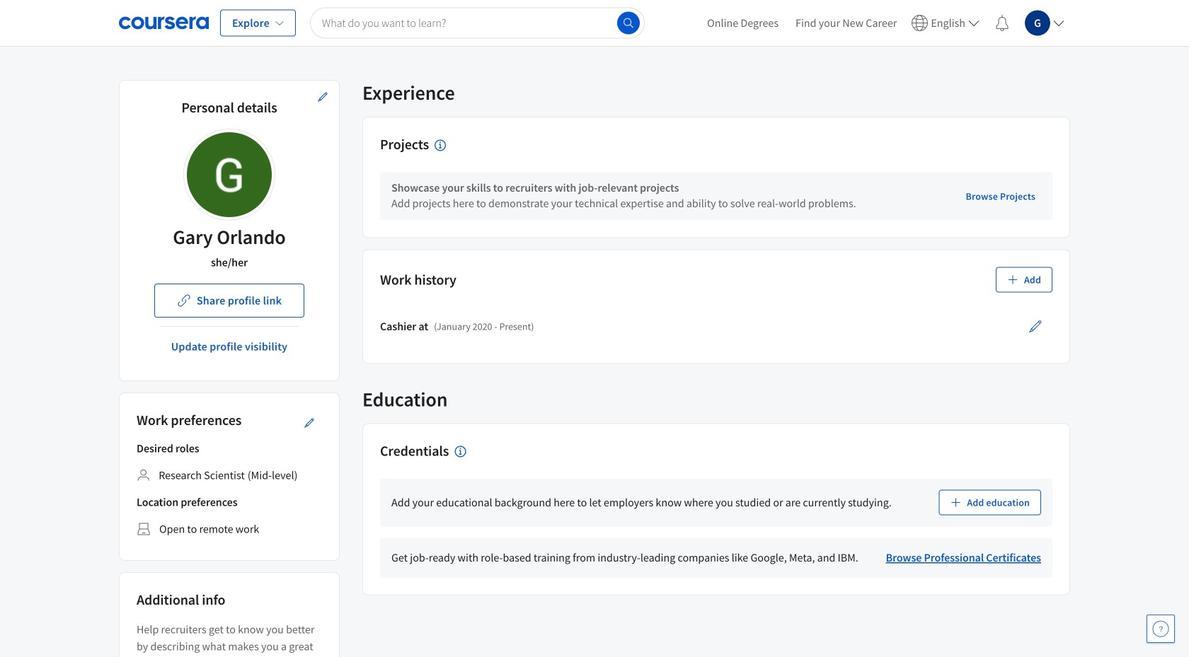 Task type: locate. For each thing, give the bounding box(es) containing it.
What do you want to learn? text field
[[310, 7, 645, 39]]

menu
[[699, 0, 1071, 46]]

information about the projects section image
[[435, 140, 446, 151]]

edit image
[[304, 418, 315, 429]]

None search field
[[310, 7, 645, 39]]

information about credentials section image
[[455, 446, 466, 458]]



Task type: describe. For each thing, give the bounding box(es) containing it.
edit details for cashier at employername. image
[[1029, 320, 1043, 334]]

profile photo image
[[187, 132, 272, 217]]

edit personal details. image
[[317, 91, 329, 103]]

coursera image
[[119, 12, 209, 34]]

help center image
[[1153, 621, 1170, 638]]



Task type: vqa. For each thing, say whether or not it's contained in the screenshot.
Edit personal details. image
yes



